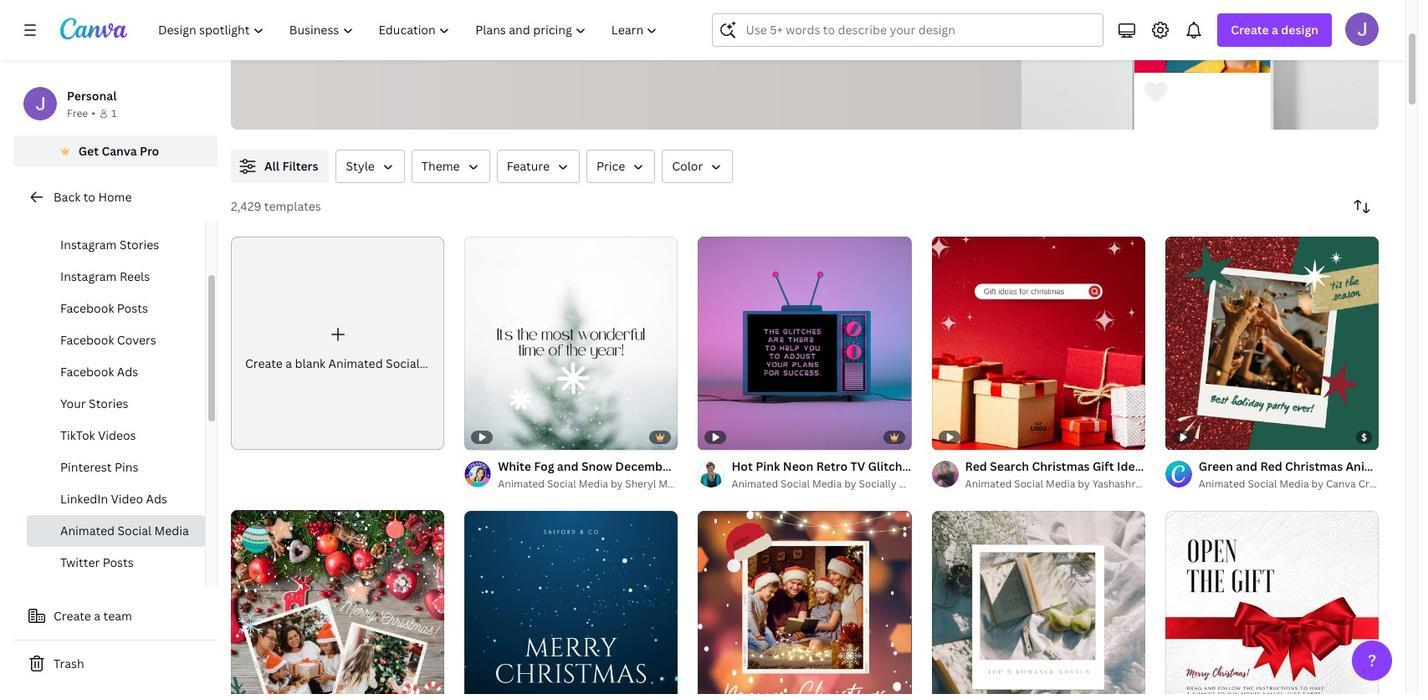 Task type: locate. For each thing, give the bounding box(es) containing it.
stud
[[1402, 477, 1419, 492]]

create
[[1232, 22, 1270, 38], [245, 355, 283, 371], [54, 609, 91, 624]]

red left search
[[966, 459, 988, 475]]

2 facebook from the top
[[60, 332, 114, 348]]

create for create a team
[[54, 609, 91, 624]]

by left the yashashree
[[1078, 477, 1091, 492]]

red inside red search christmas gift ideas animated instagram post animated social media by yashashree gaonkar
[[966, 459, 988, 475]]

christmas inside green and red christmas animated so animated social media by canva creative stud
[[1286, 459, 1344, 475]]

ads right 'video'
[[146, 491, 167, 507]]

stories up reels
[[120, 237, 159, 253]]

trash
[[54, 656, 84, 672]]

animated social media by canva creative stud link
[[1199, 476, 1419, 493]]

social
[[386, 355, 420, 371], [1002, 459, 1036, 475], [547, 477, 577, 492], [781, 477, 810, 492], [1015, 477, 1044, 492], [1249, 477, 1278, 492], [118, 523, 152, 539]]

posts
[[120, 205, 151, 221], [117, 301, 148, 316], [103, 555, 134, 571]]

1 facebook from the top
[[60, 301, 114, 316]]

christmas up animated social media by canva creative stud link
[[1286, 459, 1344, 475]]

1 vertical spatial ads
[[146, 491, 167, 507]]

home
[[98, 189, 132, 205]]

instagram inside instagram stories link
[[60, 237, 117, 253]]

ads down covers
[[117, 364, 138, 380]]

1 horizontal spatial animation
[[510, 0, 574, 18]]

your stories
[[60, 396, 129, 412]]

1 horizontal spatial red
[[1261, 459, 1283, 475]]

animated social media templates image
[[1022, 0, 1380, 130], [1135, 0, 1271, 73]]

instagram inside instagram reels link
[[60, 269, 117, 285]]

0 horizontal spatial red
[[966, 459, 988, 475]]

1 horizontal spatial create
[[245, 355, 283, 371]]

0 horizontal spatial canva
[[102, 143, 137, 159]]

linkedin video ads
[[60, 491, 167, 507]]

0 vertical spatial posts
[[120, 205, 151, 221]]

create left team
[[54, 609, 91, 624]]

posts down animated social media
[[103, 555, 134, 571]]

create a blank animated social media element
[[231, 237, 457, 451]]

animated social media by sheryl mesodeil
[[498, 477, 703, 492]]

create inside create a team button
[[54, 609, 91, 624]]

tv
[[851, 459, 866, 475]]

3 by from the left
[[1078, 477, 1091, 492]]

1 by from the left
[[611, 477, 623, 492]]

yashashree
[[1093, 477, 1148, 492]]

elevate your social media with exciting animation made from free templates. edit a template, play with animation styles, and dazzle followers with animated branded content.
[[258, 0, 840, 40]]

0 vertical spatial facebook
[[60, 301, 114, 316]]

0 horizontal spatial christmas
[[1033, 459, 1090, 475]]

a
[[781, 0, 789, 18], [1272, 22, 1279, 38], [286, 355, 292, 371], [94, 609, 101, 624]]

2 red from the left
[[1261, 459, 1283, 475]]

with right media
[[425, 0, 453, 18]]

0 vertical spatial ads
[[117, 364, 138, 380]]

1 horizontal spatial canva
[[1327, 477, 1357, 492]]

1 horizontal spatial christmas
[[1286, 459, 1344, 475]]

templates.
[[680, 0, 749, 18]]

pro
[[140, 143, 159, 159]]

2 vertical spatial posts
[[103, 555, 134, 571]]

team
[[103, 609, 132, 624]]

stories for your stories
[[89, 396, 129, 412]]

instagram inside instagram posts link
[[60, 205, 117, 221]]

0 horizontal spatial animation
[[385, 22, 449, 40]]

animation up dazzle
[[510, 0, 574, 18]]

1 vertical spatial create
[[245, 355, 283, 371]]

facebook for facebook covers
[[60, 332, 114, 348]]

and left dazzle
[[497, 22, 522, 40]]

2 horizontal spatial with
[[632, 22, 660, 40]]

0 vertical spatial create
[[1232, 22, 1270, 38]]

edit
[[752, 0, 778, 18]]

1 vertical spatial and
[[1237, 459, 1258, 475]]

facebook covers link
[[27, 325, 205, 357]]

1
[[111, 106, 117, 121]]

filters
[[282, 158, 318, 174]]

3 facebook from the top
[[60, 364, 114, 380]]

ads
[[117, 364, 138, 380], [146, 491, 167, 507]]

christmas up the animated social media by yashashree gaonkar link
[[1033, 459, 1090, 475]]

instagram posts
[[60, 205, 151, 221]]

get
[[78, 143, 99, 159]]

and
[[497, 22, 522, 40], [1237, 459, 1258, 475]]

all
[[265, 158, 280, 174]]

animated social media
[[60, 523, 189, 539]]

1 vertical spatial canva
[[1327, 477, 1357, 492]]

canva down green and red christmas animated so link
[[1327, 477, 1357, 492]]

from
[[617, 0, 648, 18]]

by down green and red christmas animated so link
[[1312, 477, 1324, 492]]

your
[[60, 396, 86, 412]]

all filters
[[265, 158, 318, 174]]

1 animated social media templates image from the left
[[1022, 0, 1380, 130]]

ideas
[[1118, 459, 1148, 475]]

green and red christmas animated so link
[[1199, 458, 1419, 476]]

1 vertical spatial posts
[[117, 301, 148, 316]]

posts down reels
[[117, 301, 148, 316]]

0 horizontal spatial ads
[[117, 364, 138, 380]]

posts for instagram posts
[[120, 205, 151, 221]]

create left design on the right of page
[[1232, 22, 1270, 38]]

hot pink neon retro tv glitch quote animated social media link
[[732, 458, 1074, 476]]

by
[[611, 477, 623, 492], [845, 477, 857, 492], [1078, 477, 1091, 492], [1312, 477, 1324, 492]]

create left the blank
[[245, 355, 283, 371]]

media inside red search christmas gift ideas animated instagram post animated social media by yashashree gaonkar
[[1046, 477, 1076, 492]]

create inside create a blank animated social media element
[[245, 355, 283, 371]]

a left design on the right of page
[[1272, 22, 1279, 38]]

christmas inside red search christmas gift ideas animated instagram post animated social media by yashashree gaonkar
[[1033, 459, 1090, 475]]

0 vertical spatial animation
[[510, 0, 574, 18]]

and right "green"
[[1237, 459, 1258, 475]]

theme button
[[412, 150, 490, 183]]

a right edit
[[781, 0, 789, 18]]

stories down facebook ads link
[[89, 396, 129, 412]]

0 horizontal spatial create
[[54, 609, 91, 624]]

content.
[[785, 22, 840, 40]]

free
[[67, 106, 88, 121]]

2 christmas from the left
[[1286, 459, 1344, 475]]

create inside create a design dropdown button
[[1232, 22, 1270, 38]]

facebook down instagram reels
[[60, 301, 114, 316]]

0 vertical spatial stories
[[120, 237, 159, 253]]

0 vertical spatial and
[[497, 22, 522, 40]]

animation down media
[[385, 22, 449, 40]]

red search christmas gift ideas animated instagram post animated social media by yashashree gaonkar
[[966, 459, 1294, 492]]

a inside dropdown button
[[1272, 22, 1279, 38]]

free •
[[67, 106, 95, 121]]

create a blank animated social media link
[[231, 237, 457, 451]]

get canva pro button
[[13, 136, 218, 167]]

posts for facebook posts
[[117, 301, 148, 316]]

instagram posts link
[[27, 198, 205, 229]]

a inside button
[[94, 609, 101, 624]]

None search field
[[713, 13, 1104, 47]]

search
[[990, 459, 1030, 475]]

1 vertical spatial stories
[[89, 396, 129, 412]]

by inside green and red christmas animated so animated social media by canva creative stud
[[1312, 477, 1324, 492]]

animated social media by sheryl mesodeil link
[[498, 476, 703, 493]]

1 vertical spatial facebook
[[60, 332, 114, 348]]

by left sheryl
[[611, 477, 623, 492]]

0 horizontal spatial and
[[497, 22, 522, 40]]

templates
[[264, 198, 321, 214]]

red
[[966, 459, 988, 475], [1261, 459, 1283, 475]]

and inside elevate your social media with exciting animation made from free templates. edit a template, play with animation styles, and dazzle followers with animated branded content.
[[497, 22, 522, 40]]

social inside green and red christmas animated so animated social media by canva creative stud
[[1249, 477, 1278, 492]]

2 horizontal spatial create
[[1232, 22, 1270, 38]]

template,
[[258, 22, 320, 40]]

animated
[[329, 355, 383, 371], [944, 459, 999, 475], [1151, 459, 1206, 475], [1346, 459, 1402, 475], [498, 477, 545, 492], [732, 477, 779, 492], [966, 477, 1012, 492], [1199, 477, 1246, 492], [60, 523, 115, 539]]

animation
[[510, 0, 574, 18], [385, 22, 449, 40]]

facebook covers
[[60, 332, 156, 348]]

pins
[[115, 460, 139, 475]]

stories for instagram stories
[[120, 237, 159, 253]]

back to home link
[[13, 181, 218, 214]]

2,429 templates
[[231, 198, 321, 214]]

2 vertical spatial create
[[54, 609, 91, 624]]

creative
[[1359, 477, 1400, 492]]

canva left pro
[[102, 143, 137, 159]]

reels
[[120, 269, 150, 285]]

get canva pro
[[78, 143, 159, 159]]

red up animated social media by canva creative stud link
[[1261, 459, 1283, 475]]

stories
[[120, 237, 159, 253], [89, 396, 129, 412]]

a left the blank
[[286, 355, 292, 371]]

blank
[[295, 355, 326, 371]]

posts up instagram stories link
[[120, 205, 151, 221]]

create a team
[[54, 609, 132, 624]]

with down "social"
[[354, 22, 381, 40]]

2 by from the left
[[845, 477, 857, 492]]

social
[[342, 0, 379, 18]]

a left team
[[94, 609, 101, 624]]

1 red from the left
[[966, 459, 988, 475]]

ads inside the linkedin video ads link
[[146, 491, 167, 507]]

1 christmas from the left
[[1033, 459, 1090, 475]]

jacob simon image
[[1346, 13, 1380, 46]]

1 horizontal spatial ads
[[146, 491, 167, 507]]

facebook up the facebook ads
[[60, 332, 114, 348]]

2 vertical spatial facebook
[[60, 364, 114, 380]]

style
[[346, 158, 375, 174]]

play
[[323, 22, 350, 40]]

2 animated social media templates image from the left
[[1135, 0, 1271, 73]]

with down from
[[632, 22, 660, 40]]

0 vertical spatial canva
[[102, 143, 137, 159]]

by down tv
[[845, 477, 857, 492]]

4 by from the left
[[1312, 477, 1324, 492]]

made
[[577, 0, 614, 18]]

color
[[672, 158, 703, 174]]

facebook up your stories at the bottom left of the page
[[60, 364, 114, 380]]

tiktok
[[60, 428, 95, 444]]

gaonkar
[[1150, 477, 1190, 492]]

instagram
[[60, 205, 117, 221], [60, 237, 117, 253], [60, 269, 117, 285], [1209, 459, 1266, 475]]

1 horizontal spatial and
[[1237, 459, 1258, 475]]



Task type: vqa. For each thing, say whether or not it's contained in the screenshot.
application
no



Task type: describe. For each thing, give the bounding box(es) containing it.
quote
[[906, 459, 941, 475]]

media
[[382, 0, 422, 18]]

post
[[1269, 459, 1294, 475]]

elevate
[[258, 0, 305, 18]]

tiktok videos link
[[27, 420, 205, 452]]

create for create a blank animated social media
[[245, 355, 283, 371]]

merry christmas fun engagement post video image
[[1166, 512, 1380, 695]]

instagram stories
[[60, 237, 159, 253]]

create for create a design
[[1232, 22, 1270, 38]]

pinterest pins
[[60, 460, 139, 475]]

a for create a design
[[1272, 22, 1279, 38]]

Search search field
[[746, 14, 1094, 46]]

videos
[[98, 428, 136, 444]]

free
[[651, 0, 677, 18]]

linkedin video ads link
[[27, 484, 205, 516]]

red inside green and red christmas animated so animated social media by canva creative stud
[[1261, 459, 1283, 475]]

theme
[[422, 158, 460, 174]]

animated social media by yashashree gaonkar link
[[966, 476, 1190, 493]]

all filters button
[[231, 150, 329, 183]]

create a design button
[[1218, 13, 1333, 47]]

create a team button
[[13, 600, 218, 634]]

facebook ads link
[[27, 357, 205, 388]]

pinterest pins link
[[27, 452, 205, 484]]

branded
[[727, 22, 782, 40]]

back
[[54, 189, 81, 205]]

a inside elevate your social media with exciting animation made from free templates. edit a template, play with animation styles, and dazzle followers with animated branded content.
[[781, 0, 789, 18]]

covers
[[117, 332, 156, 348]]

Sort by button
[[1346, 190, 1380, 224]]

0 horizontal spatial with
[[354, 22, 381, 40]]

hot pink neon retro tv glitch quote animated social media animated social media by socially sorted
[[732, 459, 1074, 492]]

animated social media by socially sorted link
[[732, 476, 932, 493]]

to
[[83, 189, 95, 205]]

ads inside facebook ads link
[[117, 364, 138, 380]]

video
[[111, 491, 143, 507]]

by inside red search christmas gift ideas animated instagram post animated social media by yashashree gaonkar
[[1078, 477, 1091, 492]]

top level navigation element
[[147, 13, 673, 47]]

instagram inside red search christmas gift ideas animated instagram post animated social media by yashashree gaonkar
[[1209, 459, 1266, 475]]

create a design
[[1232, 22, 1319, 38]]

design
[[1282, 22, 1319, 38]]

red search christmas gift ideas animated instagram post link
[[966, 458, 1294, 476]]

so
[[1405, 459, 1419, 475]]

instagram for instagram posts
[[60, 205, 117, 221]]

by inside hot pink neon retro tv glitch quote animated social media animated social media by socially sorted
[[845, 477, 857, 492]]

pinterest
[[60, 460, 112, 475]]

glitch
[[869, 459, 903, 475]]

linkedin
[[60, 491, 108, 507]]

1 vertical spatial animation
[[385, 22, 449, 40]]

canva inside green and red christmas animated so animated social media by canva creative stud
[[1327, 477, 1357, 492]]

facebook for facebook posts
[[60, 301, 114, 316]]

feature
[[507, 158, 550, 174]]

a for create a blank animated social media
[[286, 355, 292, 371]]

pink
[[756, 459, 781, 475]]

price button
[[587, 150, 656, 183]]

your
[[309, 0, 338, 18]]

twitter posts link
[[27, 547, 205, 579]]

and inside green and red christmas animated so animated social media by canva creative stud
[[1237, 459, 1258, 475]]

sheryl
[[626, 477, 657, 492]]

media inside green and red christmas animated so animated social media by canva creative stud
[[1280, 477, 1310, 492]]

social inside red search christmas gift ideas animated instagram post animated social media by yashashree gaonkar
[[1015, 477, 1044, 492]]

twitter posts
[[60, 555, 134, 571]]

posts for twitter posts
[[103, 555, 134, 571]]

•
[[91, 106, 95, 121]]

mesodeil
[[659, 477, 703, 492]]

2,429
[[231, 198, 261, 214]]

green and red christmas animated so animated social media by canva creative stud
[[1199, 459, 1419, 492]]

green
[[1199, 459, 1234, 475]]

back to home
[[54, 189, 132, 205]]

$
[[1362, 431, 1368, 444]]

color button
[[662, 150, 734, 183]]

neon
[[783, 459, 814, 475]]

personal
[[67, 88, 117, 104]]

styles,
[[453, 22, 494, 40]]

facebook posts
[[60, 301, 148, 316]]

instagram for instagram reels
[[60, 269, 117, 285]]

tiktok videos
[[60, 428, 136, 444]]

facebook ads
[[60, 364, 138, 380]]

sorted
[[900, 477, 932, 492]]

style button
[[336, 150, 405, 183]]

1 horizontal spatial with
[[425, 0, 453, 18]]

exciting
[[456, 0, 506, 18]]

animated
[[663, 22, 724, 40]]

facebook for facebook ads
[[60, 364, 114, 380]]

instagram reels link
[[27, 261, 205, 293]]

instagram for instagram stories
[[60, 237, 117, 253]]

canva inside button
[[102, 143, 137, 159]]

twitter
[[60, 555, 100, 571]]

price
[[597, 158, 626, 174]]

a for create a team
[[94, 609, 101, 624]]

feature button
[[497, 150, 580, 183]]

followers
[[569, 22, 628, 40]]

create a blank animated social media
[[245, 355, 457, 371]]

instagram reels
[[60, 269, 150, 285]]

trash link
[[13, 648, 218, 681]]

hot
[[732, 459, 753, 475]]



